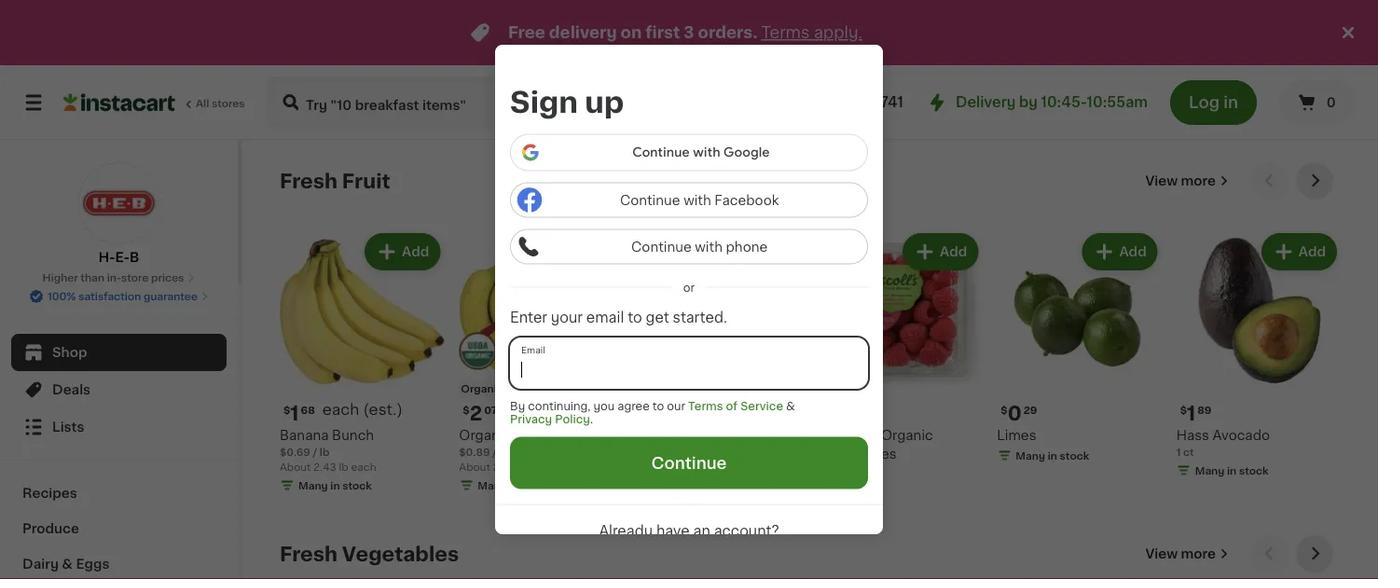 Task type: describe. For each thing, give the bounding box(es) containing it.
h-
[[98, 251, 115, 264]]

$ 1 68
[[283, 404, 315, 423]]

/ for 1
[[313, 446, 317, 457]]

add for hass avocado
[[1299, 245, 1326, 258]]

about for 1
[[280, 461, 311, 472]]

0 button
[[1279, 80, 1356, 125]]

avocado
[[1213, 428, 1270, 441]]

07
[[484, 405, 497, 415]]

0 for limes
[[1008, 404, 1022, 423]]

lists link
[[11, 408, 227, 446]]

terms apply. link
[[761, 25, 863, 41]]

100%
[[48, 291, 76, 302]]

1 product group from the left
[[280, 229, 444, 496]]

policy
[[555, 414, 590, 424]]

have
[[656, 525, 690, 538]]

$ 0 89
[[642, 404, 679, 423]]

dairy & eggs
[[22, 558, 109, 571]]

agree
[[618, 401, 650, 412]]

each (est.) for 2
[[505, 402, 585, 417]]

get
[[646, 311, 669, 325]]

continue button
[[510, 437, 868, 489]]

phone
[[726, 240, 768, 253]]

many down limes
[[1016, 450, 1045, 460]]

in inside 'button'
[[1224, 95, 1238, 110]]

each (est.) for 1
[[322, 402, 403, 417]]

h-e-b link
[[78, 162, 160, 267]]

0 for lemon
[[649, 404, 663, 423]]

already
[[599, 525, 653, 538]]

h-e-b logo image
[[78, 162, 160, 244]]

h-e-b
[[98, 251, 139, 264]]

fresh for fresh vegetables
[[280, 544, 338, 564]]

shop
[[52, 346, 87, 359]]

higher than in-store prices link
[[42, 270, 195, 285]]

terms for orders.
[[761, 25, 810, 41]]

oz
[[827, 465, 839, 475]]

bunch
[[332, 428, 374, 441]]

deals link
[[11, 371, 227, 408]]

item carousel region
[[280, 162, 1341, 520]]

many down 2.43
[[298, 480, 328, 490]]

recipes
[[22, 487, 77, 500]]

all
[[196, 98, 209, 109]]

sign up
[[510, 88, 624, 117]]

email
[[586, 311, 624, 325]]

ct
[[1183, 446, 1194, 457]]

free
[[508, 25, 545, 41]]

store
[[121, 273, 149, 283]]

3 add from the left
[[940, 245, 967, 258]]

by
[[510, 401, 525, 412]]

lb right 2.43
[[339, 461, 348, 472]]

delivery
[[549, 25, 617, 41]]

driscoll's
[[818, 428, 878, 441]]

continue with facebook button
[[510, 182, 868, 218]]

add button for limes
[[1084, 235, 1156, 269]]

prices
[[151, 273, 184, 283]]

continue with facebook
[[620, 194, 779, 207]]

89 for 1
[[1197, 405, 1212, 415]]

3 product group from the left
[[638, 229, 803, 467]]

your
[[551, 311, 583, 325]]

many down hass avocado 1 ct
[[1195, 465, 1225, 475]]

lb right 2.33
[[518, 461, 528, 472]]

many in stock down 2.43
[[298, 480, 372, 490]]

first
[[646, 25, 680, 41]]

instacart logo image
[[63, 91, 175, 114]]

product group containing 2
[[459, 229, 624, 496]]

satisfaction
[[78, 291, 141, 302]]

many in stock down 2.33
[[478, 480, 551, 490]]

bananas
[[515, 428, 571, 441]]

$ 2 07
[[463, 404, 497, 423]]

enter your email to get started.
[[510, 311, 727, 325]]

each up 'bunch'
[[322, 402, 359, 417]]

add for lemon
[[761, 245, 788, 258]]

89 for 0
[[665, 405, 679, 415]]

apply.
[[814, 25, 863, 41]]

higher
[[42, 273, 78, 283]]

started.
[[673, 311, 727, 325]]

by continuing, you agree to our terms of service & privacy policy .
[[510, 401, 795, 424]]

$ for hass avocado
[[1180, 405, 1187, 415]]

lists
[[52, 421, 84, 434]]

all stores link
[[63, 76, 246, 129]]

3
[[684, 25, 694, 41]]

shop link
[[11, 334, 227, 371]]

$5.09 element
[[818, 401, 982, 426]]

log in button
[[1170, 80, 1257, 125]]

privacy
[[510, 414, 552, 424]]

100% satisfaction guarantee button
[[29, 285, 209, 304]]

1 for $ 1 68
[[290, 404, 299, 423]]

add button for banana bunch
[[367, 235, 439, 269]]

29
[[1024, 405, 1037, 415]]

1 inside hass avocado 1 ct
[[1176, 446, 1181, 457]]

b
[[130, 251, 139, 264]]

view more button for fresh vegetables
[[1138, 535, 1236, 573]]

eggs
[[76, 558, 109, 571]]

$ inside $ 2 07
[[463, 405, 470, 415]]

many in stock down limes
[[1016, 450, 1089, 460]]

$ for lemon
[[642, 405, 649, 415]]

organic up driscoll's
[[820, 383, 862, 393]]

$ 1 89
[[1180, 404, 1212, 423]]

lb up 2.33
[[499, 446, 509, 457]]

sign
[[510, 88, 578, 117]]

with for facebook
[[684, 194, 711, 207]]

10:55am
[[1087, 96, 1148, 109]]

in-
[[107, 273, 121, 283]]

higher than in-store prices
[[42, 273, 184, 283]]

organic up 07
[[461, 383, 503, 393]]

view for fresh vegetables
[[1146, 547, 1178, 560]]

each up bananas
[[505, 402, 542, 417]]

all stores
[[196, 98, 245, 109]]

continue with phone
[[631, 240, 768, 253]]

terms of service link
[[688, 400, 783, 413]]

continuing,
[[528, 401, 591, 412]]

vegetables
[[342, 544, 459, 564]]

on
[[621, 25, 642, 41]]

e-
[[115, 251, 130, 264]]

lb up 2.43
[[320, 446, 330, 457]]

many in stock down hass avocado 1 ct
[[1195, 465, 1269, 475]]

with for phone
[[695, 240, 723, 253]]

fresh for fresh fruit
[[280, 171, 338, 191]]



Task type: locate. For each thing, give the bounding box(es) containing it.
up
[[585, 88, 624, 117]]

0 horizontal spatial about
[[280, 461, 311, 472]]

to left our
[[653, 401, 664, 412]]

$1.68 each (estimated) element
[[280, 401, 444, 426]]

4 product group from the left
[[818, 229, 982, 495]]

dairy & eggs link
[[11, 546, 227, 579]]

produce
[[22, 522, 79, 535]]

2 view more button from the top
[[1138, 535, 1236, 573]]

1 vertical spatial fresh
[[280, 544, 338, 564]]

1 horizontal spatial each (est.)
[[505, 402, 585, 417]]

driscoll's organic raspberries 6 oz
[[818, 428, 933, 475]]

each down 'bunch'
[[351, 461, 376, 472]]

product group containing add
[[818, 229, 982, 495]]

1 horizontal spatial to
[[653, 401, 664, 412]]

continue down lemon
[[651, 455, 727, 471]]

1 horizontal spatial /
[[492, 446, 497, 457]]

0 vertical spatial continue
[[620, 194, 680, 207]]

(est.) left the .
[[545, 402, 585, 417]]

100% satisfaction guarantee
[[48, 291, 198, 302]]

more inside item carousel region
[[1181, 174, 1216, 187]]

organic
[[820, 383, 862, 393], [461, 383, 503, 393], [881, 428, 933, 441], [459, 428, 511, 441]]

$ up hass
[[1180, 405, 1187, 415]]

organic down $5.09 'element'
[[881, 428, 933, 441]]

0 vertical spatial fresh
[[280, 171, 338, 191]]

terms left apply.
[[761, 25, 810, 41]]

3 $ from the left
[[642, 405, 649, 415]]

&
[[786, 401, 795, 412], [62, 558, 73, 571]]

raspberries
[[818, 447, 897, 460]]

recipes link
[[11, 476, 227, 511]]

0 horizontal spatial 1
[[290, 404, 299, 423]]

orders.
[[698, 25, 758, 41]]

89 inside $ 0 89
[[665, 405, 679, 415]]

0 horizontal spatial &
[[62, 558, 73, 571]]

service
[[741, 401, 783, 412]]

1 vertical spatial view more button
[[1138, 535, 1236, 573]]

hass avocado 1 ct
[[1176, 428, 1270, 457]]

None search field
[[267, 76, 587, 129]]

1 $ from the left
[[283, 405, 290, 415]]

1 view more button from the top
[[1138, 162, 1236, 200]]

continue up or
[[631, 240, 692, 253]]

view for fresh fruit
[[1146, 174, 1178, 187]]

2 add from the left
[[761, 245, 788, 258]]

1 left 68
[[290, 404, 299, 423]]

each (est.) up 'bunch'
[[322, 402, 403, 417]]

with
[[684, 194, 711, 207], [695, 240, 723, 253]]

$ inside $ 0 89
[[642, 405, 649, 415]]

5 add from the left
[[1299, 245, 1326, 258]]

2 about from the left
[[459, 461, 490, 472]]

1 vertical spatial more
[[1181, 547, 1216, 560]]

1 left ct
[[1176, 446, 1181, 457]]

each
[[322, 402, 359, 417], [505, 402, 542, 417], [351, 461, 376, 472], [530, 461, 556, 472]]

organic inside organic bananas $0.89 / lb about 2.33 lb each
[[459, 428, 511, 441]]

sponsored badge image
[[818, 479, 874, 490]]

log in
[[1189, 95, 1238, 110]]

1 horizontal spatial 1
[[1176, 446, 1181, 457]]

lemon
[[638, 428, 684, 441]]

fresh inside item carousel region
[[280, 171, 338, 191]]

banana
[[280, 428, 329, 441]]

/ up 2.33
[[492, 446, 497, 457]]

2 horizontal spatial 0
[[1327, 96, 1336, 109]]

4 $ from the left
[[1001, 405, 1008, 415]]

$ up lemon
[[642, 405, 649, 415]]

organic inside driscoll's organic raspberries 6 oz
[[881, 428, 933, 441]]

limited time offer region
[[0, 0, 1337, 65]]

6
[[818, 465, 825, 475]]

& left eggs
[[62, 558, 73, 571]]

continue up continue with phone button
[[620, 194, 680, 207]]

add for limes
[[1119, 245, 1147, 258]]

/ inside the banana bunch $0.69 / lb about 2.43 lb each
[[313, 446, 317, 457]]

0 horizontal spatial /
[[313, 446, 317, 457]]

2 / from the left
[[492, 446, 497, 457]]

0 vertical spatial with
[[684, 194, 711, 207]]

/ up 2.43
[[313, 446, 317, 457]]

$ left 07
[[463, 405, 470, 415]]

more for fresh vegetables
[[1181, 547, 1216, 560]]

view more for fresh vegetables
[[1146, 547, 1216, 560]]

1 horizontal spatial 89
[[1197, 405, 1212, 415]]

about
[[280, 461, 311, 472], [459, 461, 490, 472]]

0 horizontal spatial 0
[[649, 404, 663, 423]]

0 vertical spatial to
[[628, 311, 642, 325]]

to
[[628, 311, 642, 325], [653, 401, 664, 412]]

1 for $ 1 89
[[1187, 404, 1196, 423]]

.
[[590, 414, 593, 424]]

each (est.) up bananas
[[505, 402, 585, 417]]

each inside organic bananas $0.89 / lb about 2.33 lb each
[[530, 461, 556, 472]]

each inside the banana bunch $0.69 / lb about 2.43 lb each
[[351, 461, 376, 472]]

organic up $0.89
[[459, 428, 511, 441]]

(est.) inside the $2.07 each (estimated) element
[[545, 402, 585, 417]]

fresh vegetables
[[280, 544, 459, 564]]

view more inside item carousel region
[[1146, 174, 1216, 187]]

2 horizontal spatial 1
[[1187, 404, 1196, 423]]

hass
[[1176, 428, 1209, 441]]

2 each (est.) from the left
[[505, 402, 585, 417]]

1 89 from the left
[[665, 405, 679, 415]]

2 more from the top
[[1181, 547, 1216, 560]]

1 add from the left
[[402, 245, 429, 258]]

4 add button from the left
[[1084, 235, 1156, 269]]

deals
[[52, 383, 91, 396]]

2 $ from the left
[[463, 405, 470, 415]]

1 each (est.) from the left
[[322, 402, 403, 417]]

$ inside $ 0 29
[[1001, 405, 1008, 415]]

2 view from the top
[[1146, 547, 1178, 560]]

many down 2.33
[[478, 480, 507, 490]]

5 add button from the left
[[1263, 235, 1335, 269]]

1 view from the top
[[1146, 174, 1178, 187]]

4 add from the left
[[1119, 245, 1147, 258]]

$2.07 each (estimated) element
[[459, 401, 624, 426]]

each down bananas
[[530, 461, 556, 472]]

free delivery on first 3 orders. terms apply.
[[508, 25, 863, 41]]

/ for 2
[[492, 446, 497, 457]]

1 vertical spatial view
[[1146, 547, 1178, 560]]

0 horizontal spatial 89
[[665, 405, 679, 415]]

about down $0.89
[[459, 461, 490, 472]]

1 about from the left
[[280, 461, 311, 472]]

0 inside button
[[1327, 96, 1336, 109]]

0 vertical spatial view more
[[1146, 174, 1216, 187]]

of
[[726, 401, 738, 412]]

more for fresh fruit
[[1181, 174, 1216, 187]]

89 up hass
[[1197, 405, 1212, 415]]

0 horizontal spatial terms
[[688, 401, 723, 412]]

1 horizontal spatial (est.)
[[545, 402, 585, 417]]

& inside dairy & eggs link
[[62, 558, 73, 571]]

view more for fresh fruit
[[1146, 174, 1216, 187]]

& right service
[[786, 401, 795, 412]]

about down $0.69
[[280, 461, 311, 472]]

0 vertical spatial view more button
[[1138, 162, 1236, 200]]

continue for continue with phone
[[631, 240, 692, 253]]

1 vertical spatial terms
[[688, 401, 723, 412]]

terms inside limited time offer region
[[761, 25, 810, 41]]

product group
[[280, 229, 444, 496], [459, 229, 624, 496], [638, 229, 803, 467], [818, 229, 982, 495], [997, 229, 1162, 467], [1176, 229, 1341, 481]]

$ inside $ 1 68
[[283, 405, 290, 415]]

1 view more from the top
[[1146, 174, 1216, 187]]

continue with phone button
[[510, 229, 868, 264]]

view more button inside item carousel region
[[1138, 162, 1236, 200]]

limes
[[997, 428, 1036, 441]]

6 product group from the left
[[1176, 229, 1341, 481]]

to left get
[[628, 311, 642, 325]]

terms left of
[[688, 401, 723, 412]]

guarantee
[[144, 291, 198, 302]]

fresh left fruit
[[280, 171, 338, 191]]

89
[[665, 405, 679, 415], [1197, 405, 1212, 415]]

continue for continue
[[651, 455, 727, 471]]

1 vertical spatial with
[[695, 240, 723, 253]]

2.43
[[314, 461, 336, 472]]

5 product group from the left
[[997, 229, 1162, 467]]

many in stock
[[657, 450, 731, 460], [1016, 450, 1089, 460], [1195, 465, 1269, 475], [298, 480, 372, 490], [478, 480, 551, 490]]

add button for hass avocado
[[1263, 235, 1335, 269]]

/ inside organic bananas $0.89 / lb about 2.33 lb each
[[492, 446, 497, 457]]

produce link
[[11, 511, 227, 546]]

add button
[[367, 235, 439, 269], [725, 235, 797, 269], [905, 235, 977, 269], [1084, 235, 1156, 269], [1263, 235, 1335, 269]]

& inside the by continuing, you agree to our terms of service & privacy policy .
[[786, 401, 795, 412]]

2 product group from the left
[[459, 229, 624, 496]]

1 fresh from the top
[[280, 171, 338, 191]]

each (est.) inside the $2.07 each (estimated) element
[[505, 402, 585, 417]]

3 add button from the left
[[905, 235, 977, 269]]

0 horizontal spatial to
[[628, 311, 642, 325]]

with up continue with phone
[[684, 194, 711, 207]]

privacy policy link
[[510, 413, 590, 426]]

(est.) for 2
[[545, 402, 585, 417]]

(est.) inside the $1.68 each (estimated) element
[[363, 402, 403, 417]]

to inside the by continuing, you agree to our terms of service & privacy policy .
[[653, 401, 664, 412]]

about inside organic bananas $0.89 / lb about 2.33 lb each
[[459, 461, 490, 472]]

1 add button from the left
[[367, 235, 439, 269]]

(est.)
[[363, 402, 403, 417], [545, 402, 585, 417]]

banana bunch $0.69 / lb about 2.43 lb each
[[280, 428, 376, 472]]

enter
[[510, 311, 547, 325]]

1 more from the top
[[1181, 174, 1216, 187]]

0 vertical spatial &
[[786, 401, 795, 412]]

1 horizontal spatial &
[[786, 401, 795, 412]]

2 add button from the left
[[725, 235, 797, 269]]

10:45-
[[1041, 96, 1087, 109]]

more
[[1181, 174, 1216, 187], [1181, 547, 1216, 560]]

organic bananas $0.89 / lb about 2.33 lb each
[[459, 428, 571, 472]]

89 inside $ 1 89
[[1197, 405, 1212, 415]]

1 vertical spatial continue
[[631, 240, 692, 253]]

2 (est.) from the left
[[545, 402, 585, 417]]

$ for limes
[[1001, 405, 1008, 415]]

stock
[[701, 450, 731, 460], [1060, 450, 1089, 460], [1239, 465, 1269, 475], [342, 480, 372, 490], [522, 480, 551, 490]]

$ left '29'
[[1001, 405, 1008, 415]]

$ inside $ 1 89
[[1180, 405, 1187, 415]]

1 horizontal spatial 0
[[1008, 404, 1022, 423]]

1 vertical spatial &
[[62, 558, 73, 571]]

add
[[402, 245, 429, 258], [761, 245, 788, 258], [940, 245, 967, 258], [1119, 245, 1147, 258], [1299, 245, 1326, 258]]

0 horizontal spatial each (est.)
[[322, 402, 403, 417]]

2.33
[[493, 461, 516, 472]]

1 (est.) from the left
[[363, 402, 403, 417]]

1 up hass
[[1187, 404, 1196, 423]]

0 vertical spatial terms
[[761, 25, 810, 41]]

78741
[[864, 96, 903, 109]]

0 horizontal spatial (est.)
[[363, 402, 403, 417]]

about inside the banana bunch $0.69 / lb about 2.43 lb each
[[280, 461, 311, 472]]

0 vertical spatial view
[[1146, 174, 1178, 187]]

about for 2
[[459, 461, 490, 472]]

delivery
[[956, 96, 1016, 109]]

already have an account?
[[599, 525, 779, 538]]

(est.) up 'bunch'
[[363, 402, 403, 417]]

with left phone
[[695, 240, 723, 253]]

dairy
[[22, 558, 59, 571]]

add button for lemon
[[725, 235, 797, 269]]

an
[[693, 525, 710, 538]]

2 view more from the top
[[1146, 547, 1216, 560]]

each (est.)
[[322, 402, 403, 417], [505, 402, 585, 417]]

each (est.) inside the $1.68 each (estimated) element
[[322, 402, 403, 417]]

view
[[1146, 174, 1178, 187], [1146, 547, 1178, 560]]

1 horizontal spatial about
[[459, 461, 490, 472]]

$ left 68
[[283, 405, 290, 415]]

2
[[470, 404, 482, 423]]

terms for our
[[688, 401, 723, 412]]

view more button for fresh fruit
[[1138, 162, 1236, 200]]

many down lemon
[[657, 450, 687, 460]]

fresh down 2.43
[[280, 544, 338, 564]]

stores
[[212, 98, 245, 109]]

5 $ from the left
[[1180, 405, 1187, 415]]

many in stock down lemon
[[657, 450, 731, 460]]

2 fresh from the top
[[280, 544, 338, 564]]

89 up lemon
[[665, 405, 679, 415]]

1 / from the left
[[313, 446, 317, 457]]

1 vertical spatial view more
[[1146, 547, 1216, 560]]

68
[[301, 405, 315, 415]]

continue for continue with facebook
[[620, 194, 680, 207]]

0 vertical spatial more
[[1181, 174, 1216, 187]]

78741 button
[[834, 76, 946, 129]]

2 89 from the left
[[1197, 405, 1212, 415]]

$
[[283, 405, 290, 415], [463, 405, 470, 415], [642, 405, 649, 415], [1001, 405, 1008, 415], [1180, 405, 1187, 415]]

1 vertical spatial to
[[653, 401, 664, 412]]

by
[[1019, 96, 1038, 109]]

terms inside the by continuing, you agree to our terms of service & privacy policy .
[[688, 401, 723, 412]]

Email email field
[[510, 337, 868, 389]]

view inside item carousel region
[[1146, 174, 1178, 187]]

add for banana bunch
[[402, 245, 429, 258]]

many
[[657, 450, 687, 460], [1016, 450, 1045, 460], [1195, 465, 1225, 475], [298, 480, 328, 490], [478, 480, 507, 490]]

$0.69
[[280, 446, 310, 457]]

(est.) for 1
[[363, 402, 403, 417]]

$0.89
[[459, 446, 490, 457]]

delivery by 10:45-10:55am
[[956, 96, 1148, 109]]

or
[[683, 282, 695, 293]]

$ 0 29
[[1001, 404, 1037, 423]]

2 vertical spatial continue
[[651, 455, 727, 471]]

1 horizontal spatial terms
[[761, 25, 810, 41]]



Task type: vqa. For each thing, say whether or not it's contained in the screenshot.
$ within $ 0 29
yes



